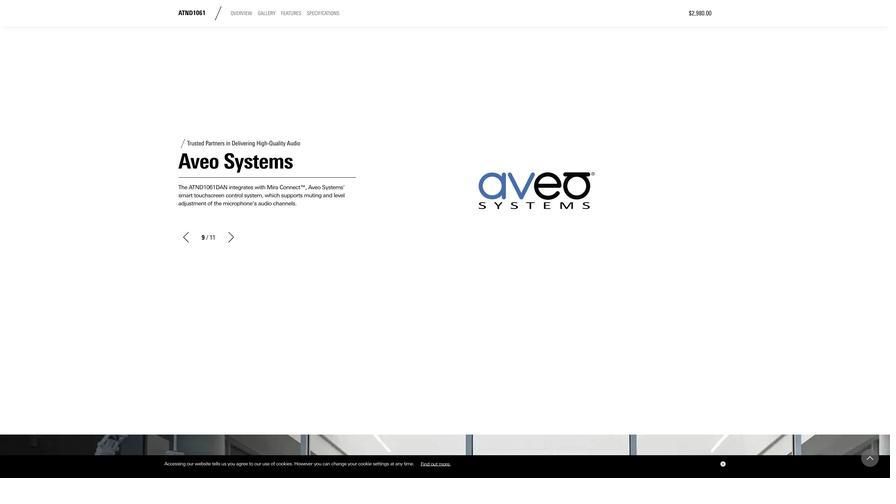 Task type: locate. For each thing, give the bounding box(es) containing it.
and
[[323, 192, 333, 199]]

1 horizontal spatial you
[[314, 462, 322, 467]]

accessing
[[165, 462, 186, 467]]

0 horizontal spatial you
[[228, 462, 235, 467]]

$2,980.00
[[689, 9, 712, 17]]

of right use at the bottom left of page
[[271, 462, 275, 467]]

microphone's
[[223, 201, 257, 207]]

11
[[210, 234, 216, 242]]

trusted partners in delivering high-quality audio
[[187, 140, 301, 148]]

you right us
[[228, 462, 235, 467]]

integrates
[[229, 184, 253, 191]]

gallery
[[258, 10, 276, 17]]

website
[[195, 462, 211, 467]]

divider line image
[[211, 6, 225, 20]]

audio
[[287, 140, 301, 148]]

of
[[208, 201, 213, 207], [271, 462, 275, 467]]

1 horizontal spatial our
[[255, 462, 261, 467]]

aveo
[[179, 149, 219, 174], [308, 184, 321, 191]]

adjustment
[[179, 201, 206, 207]]

next slide image
[[226, 232, 237, 243]]

aveo up muting
[[308, 184, 321, 191]]

touchscreen
[[194, 192, 224, 199]]

our left website
[[187, 462, 194, 467]]

can
[[323, 462, 330, 467]]

channels.
[[273, 201, 297, 207]]

our
[[187, 462, 194, 467], [255, 462, 261, 467]]

accessing our website tells us you agree to our use of cookies. however you can change your cookie settings at any time.
[[165, 462, 416, 467]]

you
[[228, 462, 235, 467], [314, 462, 322, 467]]

previous slide image
[[181, 232, 191, 243]]

delivering
[[232, 140, 255, 148]]

1 horizontal spatial aveo
[[308, 184, 321, 191]]

0 horizontal spatial our
[[187, 462, 194, 467]]

our right to
[[255, 462, 261, 467]]

1 you from the left
[[228, 462, 235, 467]]

tells
[[212, 462, 220, 467]]

us
[[222, 462, 226, 467]]

1 vertical spatial aveo
[[308, 184, 321, 191]]

0 vertical spatial aveo
[[179, 149, 219, 174]]

system,
[[244, 192, 263, 199]]

you left can
[[314, 462, 322, 467]]

agree
[[236, 462, 248, 467]]

aveo down trusted
[[179, 149, 219, 174]]

change
[[332, 462, 347, 467]]

1 vertical spatial of
[[271, 462, 275, 467]]

with
[[255, 184, 266, 191]]

9 / 11
[[202, 234, 216, 242]]

0 vertical spatial of
[[208, 201, 213, 207]]

aveo inside the atnd1061dan integrates with mira connect™, aveo systems' smart touchscreen control system, which supports muting and level adjustment of the microphone's audio channels.
[[308, 184, 321, 191]]

find out more.
[[421, 462, 451, 467]]

of left the the
[[208, 201, 213, 207]]

cookie
[[358, 462, 372, 467]]

/
[[206, 234, 208, 242]]

trusted
[[187, 140, 204, 148]]

0 horizontal spatial of
[[208, 201, 213, 207]]



Task type: describe. For each thing, give the bounding box(es) containing it.
use
[[263, 462, 270, 467]]

muting
[[304, 192, 322, 199]]

aveo systems
[[179, 149, 293, 174]]

however
[[294, 462, 313, 467]]

0 horizontal spatial aveo
[[179, 149, 219, 174]]

supports
[[281, 192, 303, 199]]

overview
[[231, 10, 252, 17]]

of inside the atnd1061dan integrates with mira connect™, aveo systems' smart touchscreen control system, which supports muting and level adjustment of the microphone's audio channels.
[[208, 201, 213, 207]]

any
[[396, 462, 403, 467]]

systems'
[[322, 184, 345, 191]]

cross image
[[722, 464, 725, 466]]

the atnd1061dan integrates with mira connect™, aveo systems' smart touchscreen control system, which supports muting and level adjustment of the microphone's audio channels.
[[179, 184, 345, 207]]

to
[[249, 462, 253, 467]]

mira
[[267, 184, 278, 191]]

find out more. link
[[416, 459, 456, 470]]

1 horizontal spatial of
[[271, 462, 275, 467]]

time.
[[404, 462, 415, 467]]

settings
[[373, 462, 389, 467]]

specifications
[[307, 10, 340, 17]]

arrow up image
[[868, 456, 874, 462]]

connect™,
[[280, 184, 307, 191]]

audio
[[258, 201, 272, 207]]

quality
[[269, 140, 286, 148]]

which
[[265, 192, 280, 199]]

9
[[202, 234, 205, 242]]

at
[[390, 462, 394, 467]]

systems
[[224, 149, 293, 174]]

2 our from the left
[[255, 462, 261, 467]]

your
[[348, 462, 357, 467]]

high-
[[257, 140, 269, 148]]

cookies.
[[276, 462, 293, 467]]

smart
[[179, 192, 193, 199]]

features
[[281, 10, 302, 17]]

out
[[431, 462, 438, 467]]

atnd1061
[[179, 9, 206, 17]]

find
[[421, 462, 430, 467]]

the
[[214, 201, 222, 207]]

2 you from the left
[[314, 462, 322, 467]]

level
[[334, 192, 345, 199]]

control
[[226, 192, 243, 199]]

more.
[[439, 462, 451, 467]]

1 our from the left
[[187, 462, 194, 467]]

the
[[179, 184, 187, 191]]

partners
[[206, 140, 225, 148]]

atnd1061dan
[[189, 184, 228, 191]]

in
[[226, 140, 231, 148]]



Task type: vqa. For each thing, say whether or not it's contained in the screenshot.
ES925 Modular Gooseneck Microphone System
no



